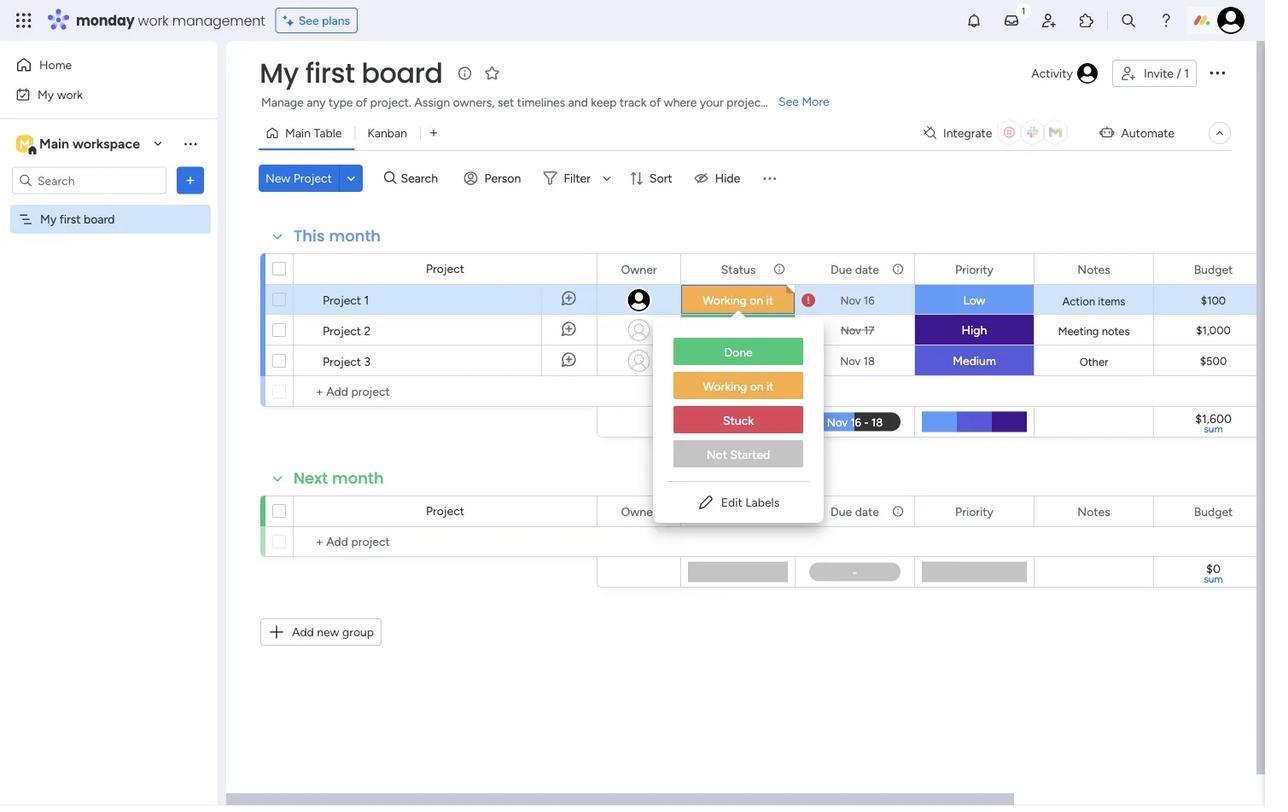 Task type: locate. For each thing, give the bounding box(es) containing it.
inbox image
[[1003, 12, 1020, 29]]

my first board list box
[[0, 201, 218, 464]]

1 vertical spatial due
[[831, 504, 852, 519]]

1 vertical spatial it
[[767, 379, 774, 394]]

month inside field
[[329, 225, 381, 247]]

my first board up type
[[259, 54, 443, 92]]

board inside list box
[[84, 212, 115, 227]]

1 sum from the top
[[1204, 423, 1223, 435]]

status up done option
[[721, 262, 756, 277]]

more
[[802, 94, 829, 109]]

priority
[[955, 262, 994, 277], [955, 504, 994, 519]]

0 vertical spatial nov
[[840, 294, 861, 307]]

0 vertical spatial due date
[[831, 262, 879, 277]]

0 horizontal spatial column information image
[[773, 262, 786, 276]]

1 vertical spatial nov
[[840, 324, 861, 337]]

2 vertical spatial nov
[[840, 354, 861, 368]]

0 horizontal spatial column information image
[[773, 505, 786, 519]]

1 of from the left
[[356, 95, 367, 110]]

invite / 1 button
[[1112, 60, 1197, 87]]

column information image
[[773, 262, 786, 276], [891, 262, 905, 276]]

status field up done option
[[717, 260, 760, 279]]

1 vertical spatial owner
[[621, 504, 657, 519]]

stuck inside stuck option
[[723, 414, 754, 428]]

month right next
[[332, 468, 384, 490]]

1 vertical spatial owner field
[[617, 502, 661, 521]]

1 vertical spatial board
[[84, 212, 115, 227]]

due up nov 16
[[831, 262, 852, 277]]

work inside button
[[57, 87, 83, 102]]

1 horizontal spatial 1
[[1184, 66, 1189, 81]]

status for second the status field from the bottom of the page
[[721, 262, 756, 277]]

0 vertical spatial see
[[299, 13, 319, 28]]

Owner field
[[617, 260, 661, 279], [617, 502, 661, 521]]

on inside the working on it option
[[750, 379, 764, 394]]

1 vertical spatial due date
[[831, 504, 879, 519]]

it inside the working on it option
[[767, 379, 774, 394]]

column information image
[[773, 505, 786, 519], [891, 505, 905, 519]]

2 column information image from the left
[[891, 262, 905, 276]]

0 horizontal spatial main
[[39, 136, 69, 152]]

board down search in workspace field
[[84, 212, 115, 227]]

first up type
[[305, 54, 355, 92]]

0 vertical spatial 1
[[1184, 66, 1189, 81]]

2 notes field from the top
[[1073, 502, 1115, 521]]

2 + add project text field from the top
[[302, 532, 589, 552]]

1 column information image from the left
[[773, 505, 786, 519]]

done inside option
[[724, 345, 753, 360]]

status down 'not started'
[[721, 504, 756, 519]]

1 vertical spatial sum
[[1204, 573, 1223, 586]]

working up done option
[[702, 293, 747, 308]]

nov 16
[[840, 294, 875, 307]]

options image down workspace options "image"
[[182, 172, 199, 189]]

0 horizontal spatial see
[[299, 13, 319, 28]]

Budget field
[[1190, 260, 1237, 279], [1190, 502, 1237, 521]]

0 horizontal spatial work
[[57, 87, 83, 102]]

2 due from the top
[[831, 504, 852, 519]]

2 column information image from the left
[[891, 505, 905, 519]]

invite members image
[[1041, 12, 1058, 29]]

work
[[138, 11, 169, 30], [57, 87, 83, 102]]

due date
[[831, 262, 879, 277], [831, 504, 879, 519]]

items
[[1098, 294, 1125, 308]]

status field down 'not started'
[[717, 502, 760, 521]]

board up project.
[[361, 54, 443, 92]]

17
[[864, 324, 874, 337]]

options image right /
[[1207, 62, 1227, 83]]

working on it option
[[673, 372, 803, 399]]

column information image for status
[[773, 505, 786, 519]]

1 vertical spatial 1
[[364, 293, 369, 307]]

1 priority from the top
[[955, 262, 994, 277]]

main table
[[285, 126, 342, 140]]

budget field for this month
[[1190, 260, 1237, 279]]

priority for 1st the priority field
[[955, 262, 994, 277]]

0 vertical spatial owner field
[[617, 260, 661, 279]]

1 horizontal spatial my first board
[[259, 54, 443, 92]]

0 horizontal spatial first
[[59, 212, 81, 227]]

1 horizontal spatial main
[[285, 126, 311, 140]]

budget up $100
[[1194, 262, 1233, 277]]

1 vertical spatial first
[[59, 212, 81, 227]]

2 budget field from the top
[[1190, 502, 1237, 521]]

2 budget from the top
[[1194, 504, 1233, 519]]

0 vertical spatial date
[[855, 262, 879, 277]]

0 vertical spatial notes field
[[1073, 260, 1115, 279]]

started
[[730, 448, 770, 462]]

board
[[361, 54, 443, 92], [84, 212, 115, 227]]

1 vertical spatial my first board
[[40, 212, 115, 227]]

1 image
[[1016, 1, 1031, 20]]

budget
[[1194, 262, 1233, 277], [1194, 504, 1233, 519]]

2 priority field from the top
[[951, 502, 998, 521]]

1 horizontal spatial column information image
[[891, 262, 905, 276]]

0 vertical spatial owner
[[621, 262, 657, 277]]

2 stuck from the top
[[723, 414, 754, 428]]

nov for nov 16
[[840, 294, 861, 307]]

1 vertical spatial working on it
[[703, 379, 774, 394]]

of right track
[[649, 95, 661, 110]]

Priority field
[[951, 260, 998, 279], [951, 502, 998, 521]]

invite / 1
[[1144, 66, 1189, 81]]

Search in workspace field
[[36, 171, 143, 190]]

$0
[[1206, 562, 1221, 576]]

1 owner field from the top
[[617, 260, 661, 279]]

1 vertical spatial due date field
[[826, 502, 883, 521]]

see
[[299, 13, 319, 28], [778, 94, 799, 109]]

add
[[292, 625, 314, 640]]

person button
[[457, 165, 531, 192]]

options image
[[1207, 62, 1227, 83], [182, 172, 199, 189]]

month for this month
[[329, 225, 381, 247]]

0 horizontal spatial 1
[[364, 293, 369, 307]]

see inside button
[[299, 13, 319, 28]]

1 up 2
[[364, 293, 369, 307]]

due right labels
[[831, 504, 852, 519]]

0 vertical spatial notes
[[1078, 262, 1110, 277]]

2 owner from the top
[[621, 504, 657, 519]]

Status field
[[717, 260, 760, 279], [717, 502, 760, 521]]

owners,
[[453, 95, 495, 110]]

assign
[[414, 95, 450, 110]]

0 vertical spatial options image
[[1207, 62, 1227, 83]]

keep
[[591, 95, 617, 110]]

0 vertical spatial my first board
[[259, 54, 443, 92]]

priority for second the priority field from the top of the page
[[955, 504, 994, 519]]

month inside 'field'
[[332, 468, 384, 490]]

1 vertical spatial options image
[[182, 172, 199, 189]]

nov left 16
[[840, 294, 861, 307]]

+ Add project text field
[[302, 382, 589, 402], [302, 532, 589, 552]]

stuck up the "not started" option
[[723, 414, 754, 428]]

working on it up done option
[[702, 293, 773, 308]]

0 vertical spatial work
[[138, 11, 169, 30]]

work down home
[[57, 87, 83, 102]]

option
[[0, 204, 218, 207]]

1 right /
[[1184, 66, 1189, 81]]

1 vertical spatial working
[[703, 379, 747, 394]]

2 date from the top
[[855, 504, 879, 519]]

work right monday
[[138, 11, 169, 30]]

sum inside $1,600 sum
[[1204, 423, 1223, 435]]

1 on from the top
[[750, 293, 763, 308]]

new project button
[[259, 165, 339, 192]]

2 owner field from the top
[[617, 502, 661, 521]]

1 vertical spatial on
[[750, 379, 764, 394]]

Next month field
[[289, 468, 388, 490]]

0 vertical spatial month
[[329, 225, 381, 247]]

list box
[[653, 324, 824, 481]]

v2 done deadline image
[[802, 322, 815, 338]]

0 vertical spatial status field
[[717, 260, 760, 279]]

1 vertical spatial budget
[[1194, 504, 1233, 519]]

1 date from the top
[[855, 262, 879, 277]]

select product image
[[15, 12, 32, 29]]

1 notes from the top
[[1078, 262, 1110, 277]]

integrate
[[943, 126, 992, 140]]

apps image
[[1078, 12, 1095, 29]]

1 horizontal spatial of
[[649, 95, 661, 110]]

0 vertical spatial budget field
[[1190, 260, 1237, 279]]

working on it inside option
[[703, 379, 774, 394]]

main inside "workspace selection" element
[[39, 136, 69, 152]]

1 vertical spatial month
[[332, 468, 384, 490]]

not
[[707, 448, 727, 462]]

2 on from the top
[[750, 379, 764, 394]]

stuck up the working on it option
[[723, 354, 753, 368]]

first inside list box
[[59, 212, 81, 227]]

0 vertical spatial status
[[721, 262, 756, 277]]

1 owner from the top
[[621, 262, 657, 277]]

my work button
[[10, 81, 184, 108]]

0 vertical spatial board
[[361, 54, 443, 92]]

first down search in workspace field
[[59, 212, 81, 227]]

meeting
[[1058, 324, 1099, 338]]

$0 sum
[[1204, 562, 1223, 586]]

1 vertical spatial done
[[724, 345, 753, 360]]

working
[[702, 293, 747, 308], [703, 379, 747, 394]]

1 vertical spatial priority field
[[951, 502, 998, 521]]

main for main workspace
[[39, 136, 69, 152]]

1 status from the top
[[721, 262, 756, 277]]

other
[[1079, 355, 1108, 369]]

Search field
[[397, 166, 448, 190]]

main inside button
[[285, 126, 311, 140]]

1 horizontal spatial first
[[305, 54, 355, 92]]

of
[[356, 95, 367, 110], [649, 95, 661, 110]]

budget field up $100
[[1190, 260, 1237, 279]]

1 + add project text field from the top
[[302, 382, 589, 402]]

0 vertical spatial it
[[766, 293, 773, 308]]

due date for 2nd due date field from the bottom
[[831, 262, 879, 277]]

working on it up stuck option
[[703, 379, 774, 394]]

see left the more
[[778, 94, 799, 109]]

stuck
[[723, 354, 753, 368], [723, 414, 754, 428]]

2 sum from the top
[[1204, 573, 1223, 586]]

done up the working on it option
[[724, 345, 753, 360]]

notes
[[1078, 262, 1110, 277], [1078, 504, 1110, 519]]

my first board down search in workspace field
[[40, 212, 115, 227]]

1 vertical spatial priority
[[955, 504, 994, 519]]

your
[[700, 95, 724, 110]]

medium
[[953, 354, 996, 368]]

month for next month
[[332, 468, 384, 490]]

on up stuck option
[[750, 379, 764, 394]]

due date for 1st due date field from the bottom
[[831, 504, 879, 519]]

main right workspace icon
[[39, 136, 69, 152]]

1 vertical spatial work
[[57, 87, 83, 102]]

it up stuck option
[[767, 379, 774, 394]]

1 vertical spatial notes
[[1078, 504, 1110, 519]]

1 vertical spatial status field
[[717, 502, 760, 521]]

monday
[[76, 11, 134, 30]]

2 nov from the top
[[840, 324, 861, 337]]

month right this
[[329, 225, 381, 247]]

project.
[[370, 95, 411, 110]]

nov 17
[[840, 324, 874, 337]]

3 nov from the top
[[840, 354, 861, 368]]

my down home
[[38, 87, 54, 102]]

1 notes field from the top
[[1073, 260, 1115, 279]]

Notes field
[[1073, 260, 1115, 279], [1073, 502, 1115, 521]]

0 horizontal spatial board
[[84, 212, 115, 227]]

1
[[1184, 66, 1189, 81], [364, 293, 369, 307]]

nov 18
[[840, 354, 875, 368]]

budget for next month
[[1194, 504, 1233, 519]]

1 vertical spatial status
[[721, 504, 756, 519]]

budget field up '$0'
[[1190, 502, 1237, 521]]

first
[[305, 54, 355, 92], [59, 212, 81, 227]]

1 horizontal spatial work
[[138, 11, 169, 30]]

my inside list box
[[40, 212, 57, 227]]

working on it
[[702, 293, 773, 308], [703, 379, 774, 394]]

nov for nov 17
[[840, 324, 861, 337]]

0 vertical spatial first
[[305, 54, 355, 92]]

0 horizontal spatial of
[[356, 95, 367, 110]]

0 vertical spatial budget
[[1194, 262, 1233, 277]]

on left the v2 overdue deadline image
[[750, 293, 763, 308]]

kanban button
[[355, 120, 420, 147]]

/
[[1177, 66, 1181, 81]]

0 horizontal spatial my first board
[[40, 212, 115, 227]]

nov left 18
[[840, 354, 861, 368]]

1 nov from the top
[[840, 294, 861, 307]]

my down search in workspace field
[[40, 212, 57, 227]]

nov left 17
[[840, 324, 861, 337]]

My first board field
[[255, 54, 447, 92]]

search everything image
[[1120, 12, 1137, 29]]

2 notes from the top
[[1078, 504, 1110, 519]]

0 vertical spatial sum
[[1204, 423, 1223, 435]]

kanban
[[367, 126, 407, 140]]

working up stuck option
[[703, 379, 747, 394]]

1 vertical spatial see
[[778, 94, 799, 109]]

1 column information image from the left
[[773, 262, 786, 276]]

0 vertical spatial due date field
[[826, 260, 883, 279]]

of right type
[[356, 95, 367, 110]]

see left 'plans'
[[299, 13, 319, 28]]

0 vertical spatial stuck
[[723, 354, 753, 368]]

angle down image
[[347, 172, 355, 185]]

labels
[[745, 496, 779, 510]]

1 vertical spatial notes field
[[1073, 502, 1115, 521]]

plans
[[322, 13, 350, 28]]

1 horizontal spatial column information image
[[891, 505, 905, 519]]

1 vertical spatial stuck
[[723, 414, 754, 428]]

2 priority from the top
[[955, 504, 994, 519]]

it left the v2 overdue deadline image
[[766, 293, 773, 308]]

it
[[766, 293, 773, 308], [767, 379, 774, 394]]

Due date field
[[826, 260, 883, 279], [826, 502, 883, 521]]

sum
[[1204, 423, 1223, 435], [1204, 573, 1223, 586]]

0 vertical spatial on
[[750, 293, 763, 308]]

1 budget from the top
[[1194, 262, 1233, 277]]

project 3
[[323, 354, 371, 369]]

0 vertical spatial due
[[831, 262, 852, 277]]

this month
[[294, 225, 381, 247]]

0 vertical spatial priority
[[955, 262, 994, 277]]

done up done option
[[724, 323, 752, 338]]

2 status from the top
[[721, 504, 756, 519]]

project
[[293, 171, 332, 186], [426, 262, 464, 276], [323, 293, 361, 307], [323, 324, 361, 338], [323, 354, 361, 369], [426, 504, 464, 519]]

main left table
[[285, 126, 311, 140]]

add view image
[[430, 127, 437, 139]]

0 vertical spatial done
[[724, 323, 752, 338]]

activity
[[1031, 66, 1073, 81]]

1 vertical spatial date
[[855, 504, 879, 519]]

1 vertical spatial budget field
[[1190, 502, 1237, 521]]

1 vertical spatial + add project text field
[[302, 532, 589, 552]]

sum for $1,600
[[1204, 423, 1223, 435]]

0 vertical spatial + add project text field
[[302, 382, 589, 402]]

new
[[317, 625, 339, 640]]

type
[[329, 95, 353, 110]]

2 due date from the top
[[831, 504, 879, 519]]

budget up '$0'
[[1194, 504, 1233, 519]]

0 vertical spatial priority field
[[951, 260, 998, 279]]

status
[[721, 262, 756, 277], [721, 504, 756, 519]]

1 budget field from the top
[[1190, 260, 1237, 279]]

1 horizontal spatial see
[[778, 94, 799, 109]]

1 due date from the top
[[831, 262, 879, 277]]



Task type: vqa. For each thing, say whether or not it's contained in the screenshot.
v2 search image
yes



Task type: describe. For each thing, give the bounding box(es) containing it.
meeting notes
[[1058, 324, 1130, 338]]

home
[[39, 58, 72, 72]]

manage
[[261, 95, 304, 110]]

date for 1st due date field from the bottom
[[855, 504, 879, 519]]

hide
[[715, 171, 740, 186]]

activity button
[[1025, 60, 1105, 87]]

sort button
[[622, 165, 683, 192]]

budget for this month
[[1194, 262, 1233, 277]]

$100
[[1201, 294, 1226, 308]]

where
[[664, 95, 697, 110]]

status for second the status field from the top of the page
[[721, 504, 756, 519]]

1 inside button
[[1184, 66, 1189, 81]]

working inside option
[[703, 379, 747, 394]]

see more
[[778, 94, 829, 109]]

notes for second notes field from the top
[[1078, 504, 1110, 519]]

work for my
[[57, 87, 83, 102]]

not started
[[707, 448, 770, 462]]

see for see plans
[[299, 13, 319, 28]]

table
[[314, 126, 342, 140]]

workspace options image
[[182, 135, 199, 152]]

timelines
[[517, 95, 565, 110]]

project inside new project button
[[293, 171, 332, 186]]

invite
[[1144, 66, 1174, 81]]

not started option
[[673, 440, 803, 468]]

group
[[342, 625, 374, 640]]

$1,600
[[1195, 411, 1232, 426]]

m
[[20, 137, 30, 151]]

sort
[[650, 171, 672, 186]]

project
[[727, 95, 765, 110]]

and
[[568, 95, 588, 110]]

action items
[[1062, 294, 1125, 308]]

my first board inside list box
[[40, 212, 115, 227]]

new
[[265, 171, 290, 186]]

main for main table
[[285, 126, 311, 140]]

edit labels button
[[667, 489, 810, 516]]

2
[[364, 324, 371, 338]]

help image
[[1157, 12, 1175, 29]]

workspace selection element
[[16, 134, 143, 156]]

0 vertical spatial working
[[702, 293, 747, 308]]

next
[[294, 468, 328, 490]]

dapulse integrations image
[[924, 127, 936, 140]]

automate
[[1121, 126, 1175, 140]]

workspace
[[72, 136, 140, 152]]

3
[[364, 354, 371, 369]]

0 vertical spatial working on it
[[702, 293, 773, 308]]

monday work management
[[76, 11, 265, 30]]

see plans
[[299, 13, 350, 28]]

low
[[963, 293, 986, 308]]

v2 search image
[[384, 169, 397, 188]]

show board description image
[[455, 65, 475, 82]]

v2 overdue deadline image
[[802, 292, 815, 309]]

edit labels
[[721, 496, 779, 510]]

workspace image
[[16, 134, 33, 153]]

$500
[[1200, 355, 1227, 368]]

1 stuck from the top
[[723, 354, 753, 368]]

1 due from the top
[[831, 262, 852, 277]]

column information image for due date
[[891, 262, 905, 276]]

column information image for status
[[773, 262, 786, 276]]

column information image for due date
[[891, 505, 905, 519]]

1 priority field from the top
[[951, 260, 998, 279]]

owner for 1st owner field from the bottom
[[621, 504, 657, 519]]

list box containing done
[[653, 324, 824, 481]]

This month field
[[289, 225, 385, 248]]

notes
[[1102, 324, 1130, 338]]

sum for $0
[[1204, 573, 1223, 586]]

see plans button
[[275, 8, 358, 33]]

my up manage
[[259, 54, 299, 92]]

autopilot image
[[1100, 121, 1114, 143]]

add new group button
[[260, 619, 382, 646]]

action
[[1062, 294, 1095, 308]]

1 horizontal spatial board
[[361, 54, 443, 92]]

done option
[[673, 338, 803, 365]]

see more link
[[777, 93, 831, 110]]

arrow down image
[[597, 168, 617, 189]]

set
[[498, 95, 514, 110]]

main table button
[[259, 120, 355, 147]]

see for see more
[[778, 94, 799, 109]]

hide button
[[688, 165, 751, 192]]

work for monday
[[138, 11, 169, 30]]

edit
[[721, 496, 743, 510]]

collapse board header image
[[1213, 126, 1227, 140]]

person
[[484, 171, 521, 186]]

my work
[[38, 87, 83, 102]]

stands.
[[768, 95, 806, 110]]

menu image
[[761, 170, 778, 187]]

owner for 2nd owner field from the bottom
[[621, 262, 657, 277]]

2 status field from the top
[[717, 502, 760, 521]]

add new group
[[292, 625, 374, 640]]

stuck option
[[673, 406, 803, 434]]

main workspace
[[39, 136, 140, 152]]

filter
[[564, 171, 591, 186]]

next month
[[294, 468, 384, 490]]

18
[[863, 354, 875, 368]]

1 due date field from the top
[[826, 260, 883, 279]]

budget field for next month
[[1190, 502, 1237, 521]]

any
[[307, 95, 326, 110]]

track
[[620, 95, 647, 110]]

$1,600 sum
[[1195, 411, 1232, 435]]

filter button
[[536, 165, 617, 192]]

project 1
[[323, 293, 369, 307]]

1 horizontal spatial options image
[[1207, 62, 1227, 83]]

0 horizontal spatial options image
[[182, 172, 199, 189]]

management
[[172, 11, 265, 30]]

this
[[294, 225, 325, 247]]

john smith image
[[1217, 7, 1245, 34]]

2 of from the left
[[649, 95, 661, 110]]

notes for 2nd notes field from the bottom
[[1078, 262, 1110, 277]]

high
[[962, 323, 987, 338]]

nov for nov 18
[[840, 354, 861, 368]]

new project
[[265, 171, 332, 186]]

date for 2nd due date field from the bottom
[[855, 262, 879, 277]]

add to favorites image
[[484, 64, 501, 82]]

my inside button
[[38, 87, 54, 102]]

home button
[[10, 51, 184, 79]]

project 2
[[323, 324, 371, 338]]

notifications image
[[965, 12, 983, 29]]

2 due date field from the top
[[826, 502, 883, 521]]

16
[[864, 294, 875, 307]]

manage any type of project. assign owners, set timelines and keep track of where your project stands.
[[261, 95, 806, 110]]

1 status field from the top
[[717, 260, 760, 279]]

$1,000
[[1196, 324, 1231, 338]]



